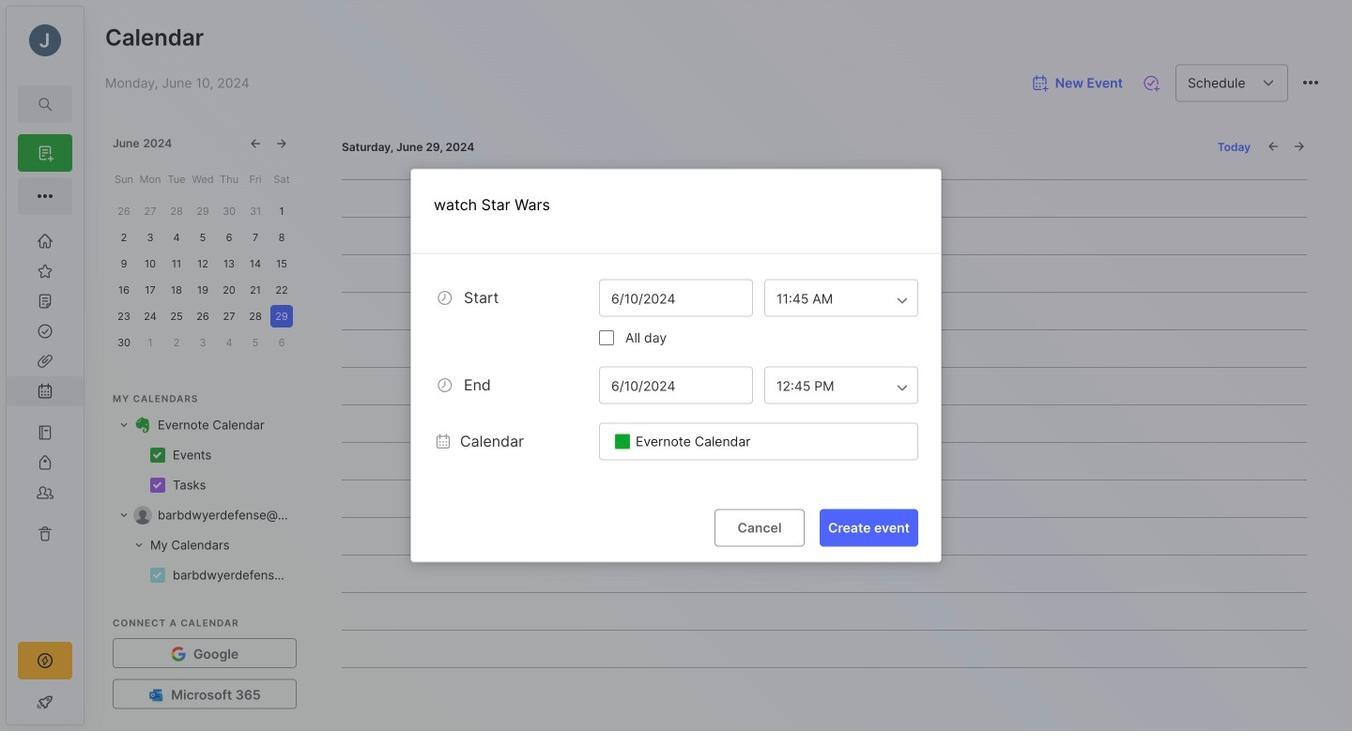 Task type: locate. For each thing, give the bounding box(es) containing it.
arrow image
[[118, 510, 130, 521], [133, 540, 145, 551]]

None checkbox
[[599, 331, 614, 346]]

0 horizontal spatial arrow image
[[118, 510, 130, 521]]

arrow image
[[118, 420, 130, 431]]

cell right select679 "checkbox"
[[173, 446, 219, 465]]

Event title text field
[[432, 192, 909, 249]]

1 grid from the top
[[113, 410, 293, 501]]

cell right select686 checkbox
[[173, 566, 293, 585]]

home image
[[36, 232, 54, 251]]

cell for 5th row from the top
[[145, 536, 230, 555]]

cell right the 'select680' checkbox
[[173, 476, 214, 495]]

1 vertical spatial arrow image
[[133, 540, 145, 551]]

2 row from the top
[[113, 440, 293, 470]]

1 horizontal spatial arrow image
[[133, 540, 145, 551]]

0 vertical spatial arrow image
[[118, 510, 130, 521]]

Start field
[[599, 279, 753, 317], [764, 279, 918, 317], [599, 367, 753, 404], [764, 367, 918, 404]]

tree inside main element
[[7, 226, 84, 625]]

tree
[[7, 226, 84, 625]]

cell for 6th row from the top of the page
[[173, 566, 293, 585]]

arrow image for fourth row
[[118, 510, 130, 521]]

new task image
[[1142, 74, 1161, 93]]

new note image
[[34, 185, 56, 208]]

row
[[113, 410, 293, 440], [113, 440, 293, 470], [113, 470, 293, 501], [113, 501, 293, 531], [113, 531, 293, 561], [113, 561, 293, 591]]

Select680 checkbox
[[150, 478, 165, 493]]

grid
[[113, 410, 293, 501], [113, 501, 293, 591]]

cell up select686 checkbox
[[145, 536, 230, 555]]

1 row from the top
[[113, 410, 293, 440]]

row group
[[113, 531, 293, 591]]

cell
[[158, 416, 268, 435], [173, 446, 219, 465], [173, 476, 214, 495], [158, 506, 293, 525], [145, 536, 230, 555], [173, 566, 293, 585]]

5 row from the top
[[113, 531, 293, 561]]

3 row from the top
[[113, 470, 293, 501]]



Task type: describe. For each thing, give the bounding box(es) containing it.
Select686 checkbox
[[150, 568, 165, 583]]

Select679 checkbox
[[150, 448, 165, 463]]

4 row from the top
[[113, 501, 293, 531]]

2 grid from the top
[[113, 501, 293, 591]]

cell up select679 "checkbox"
[[158, 416, 268, 435]]

edit search image
[[34, 93, 56, 116]]

main element
[[0, 0, 90, 732]]

upgrade image
[[34, 650, 56, 672]]

cell for 4th row from the bottom of the page
[[173, 476, 214, 495]]

cell for second row from the top of the page
[[173, 446, 219, 465]]

new note image
[[34, 142, 56, 164]]

cell down the 'select680' checkbox
[[158, 506, 293, 525]]

6 row from the top
[[113, 561, 293, 591]]

arrow image for 5th row from the top
[[133, 540, 145, 551]]



Task type: vqa. For each thing, say whether or not it's contained in the screenshot.
second row from the top of the page
yes



